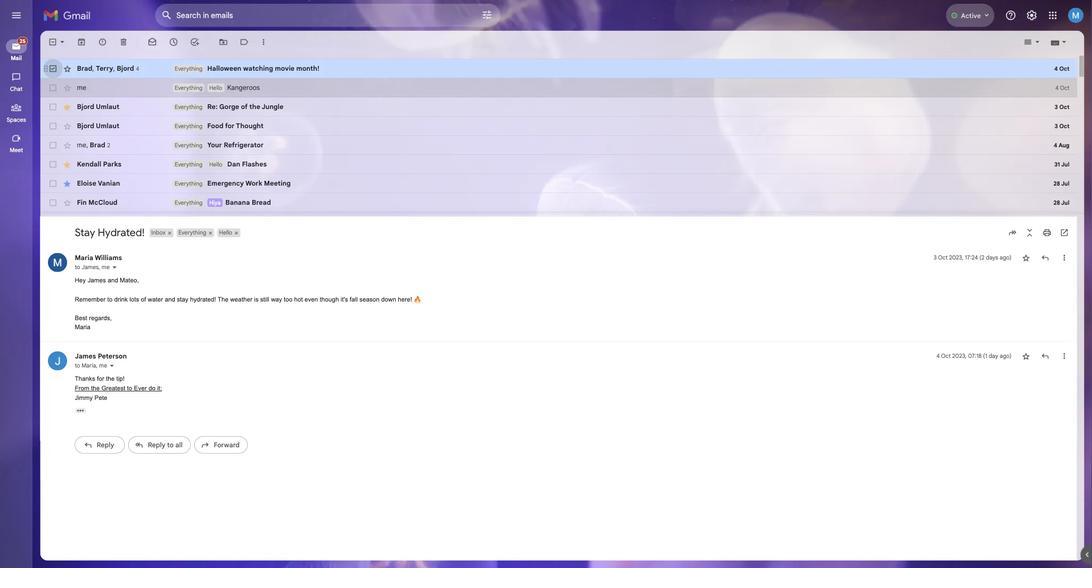 Task type: describe. For each thing, give the bounding box(es) containing it.
3
[[1037, 282, 1041, 290]]

Search in emails text field
[[196, 12, 505, 22]]

move to image
[[243, 42, 253, 52]]

eloise vanian
[[85, 199, 133, 209]]

best regards, maria
[[83, 350, 124, 368]]

2 vertical spatial maria
[[91, 403, 107, 411]]

the
[[277, 114, 289, 123]]

Search in emails search field
[[173, 4, 556, 30]]

eloise
[[85, 199, 107, 209]]

row containing brad
[[45, 66, 1092, 87]]

everything emergency work meeting
[[194, 199, 323, 209]]

everything inside everything emergency work meeting
[[194, 200, 225, 208]]

everything halloween watching movie month!
[[194, 72, 355, 81]]

bjord for food for thought
[[85, 135, 104, 145]]

spaces
[[7, 129, 29, 137]]

fall
[[389, 329, 397, 336]]

mail navigation
[[0, 34, 37, 569]]

meeting
[[293, 199, 323, 209]]

to for james
[[83, 403, 89, 411]]

everything inside everything your refrigerator
[[194, 157, 225, 165]]

kangeroos
[[252, 93, 288, 102]]

hiya
[[232, 221, 245, 229]]

2023, for james peterson
[[1058, 392, 1074, 400]]

list containing maria williams
[[45, 271, 1092, 514]]

water
[[164, 329, 181, 336]]

show trimmed content image
[[83, 454, 96, 460]]

delete image
[[132, 42, 143, 52]]

6 everything from the top
[[194, 179, 225, 187]]

hello for dan flashes
[[232, 179, 247, 187]]

umlaut for food for thought
[[106, 135, 132, 145]]

1 vertical spatial brad
[[99, 157, 117, 166]]

to maria , me
[[83, 403, 119, 411]]

search in emails image
[[176, 7, 195, 27]]

dan
[[252, 178, 267, 187]]

james for ,
[[91, 293, 110, 301]]

drink
[[127, 329, 142, 336]]

flashes
[[269, 178, 296, 187]]

remember
[[83, 329, 117, 336]]

is
[[282, 329, 287, 336]]

show details image
[[124, 294, 130, 300]]

month!
[[329, 72, 355, 81]]

to james , me
[[83, 293, 122, 301]]

stay
[[197, 329, 209, 336]]

report spam image
[[109, 42, 119, 52]]

jimmy pete
[[83, 438, 119, 446]]

meet heading
[[0, 163, 36, 171]]

too
[[315, 329, 325, 336]]

8 row from the top
[[45, 236, 1092, 257]]

season
[[399, 329, 422, 336]]

snooze image
[[187, 42, 198, 52]]

fin mccloud row
[[45, 215, 1092, 236]]

everything inside fin mccloud row
[[194, 221, 225, 229]]

tab panel containing brad
[[45, 40, 1092, 569]]

james for and
[[97, 308, 118, 316]]

oct for williams
[[1042, 282, 1053, 290]]

me left show details image
[[113, 293, 122, 301]]

watching
[[270, 72, 303, 81]]

everything food for thought
[[194, 135, 292, 145]]

everything re: gorge of the jungle
[[194, 114, 315, 123]]

add to tasks image
[[211, 42, 221, 52]]

spaces heading
[[0, 129, 36, 137]]

refrigerator
[[248, 157, 293, 166]]

james peterson
[[83, 391, 141, 401]]

me up kendall
[[85, 157, 96, 166]]

the
[[242, 329, 254, 336]]

maria inside best regards, maria
[[83, 360, 100, 368]]

hey
[[83, 308, 95, 316]]

re:
[[230, 114, 242, 123]]

way
[[301, 329, 313, 336]]

your
[[230, 157, 246, 166]]

25 link
[[6, 41, 31, 60]]

main menu image
[[12, 11, 24, 23]]

stay hydrated! main content
[[45, 34, 1092, 569]]

0 horizontal spatial and
[[120, 308, 131, 316]]

down
[[424, 329, 440, 336]]

meet
[[11, 163, 25, 171]]

hello for kangeroos
[[232, 93, 247, 101]]

pete
[[105, 438, 119, 446]]

hey james and mateo,
[[83, 308, 154, 316]]

to for maria
[[83, 293, 89, 301]]

everything inside everything halloween watching movie month!
[[194, 72, 225, 80]]

still
[[289, 329, 299, 336]]

mateo,
[[133, 308, 154, 316]]

terry
[[106, 71, 126, 81]]

williams
[[105, 282, 135, 291]]

fin mccloud
[[85, 221, 130, 230]]

maria williams
[[83, 282, 135, 291]]

(2
[[1088, 282, 1092, 290]]



Task type: locate. For each thing, give the bounding box(es) containing it.
0 horizontal spatial of
[[157, 329, 162, 336]]

4 left 07:18
[[1041, 392, 1044, 400]]

3 row from the top
[[45, 108, 1092, 130]]

2 umlaut from the top
[[106, 135, 132, 145]]

of
[[267, 114, 275, 123], [157, 329, 162, 336]]

8 everything from the top
[[194, 221, 225, 229]]

gmail image
[[48, 6, 106, 28]]

mail heading
[[0, 61, 36, 69]]

maria down james peterson
[[91, 403, 107, 411]]

None checkbox
[[53, 71, 64, 82], [53, 92, 64, 103], [53, 156, 64, 167], [53, 199, 64, 209], [53, 71, 64, 82], [53, 92, 64, 103], [53, 156, 64, 167], [53, 199, 64, 209]]

umlaut for re: gorge of the jungle
[[106, 114, 132, 123]]

oct left 07:18
[[1046, 392, 1056, 400]]

4 oct 2023, 07:18 cell
[[1041, 391, 1092, 401]]

lots
[[144, 329, 155, 336]]

7 row from the top
[[45, 193, 1092, 215]]

and down show details image
[[120, 308, 131, 316]]

everything left hiya
[[194, 221, 225, 229]]

4
[[151, 72, 154, 80], [1041, 392, 1044, 400]]

everything left your
[[194, 157, 225, 165]]

of inside row
[[267, 114, 275, 123]]

2 hello from the top
[[232, 179, 247, 187]]

thought
[[262, 135, 292, 145]]

me down brad , terry , bjord 4
[[85, 93, 96, 102]]

row containing kendall parks
[[45, 172, 1092, 193]]

stay hydrated!
[[83, 251, 161, 266]]

to up hey
[[83, 293, 89, 301]]

1 horizontal spatial 4
[[1041, 392, 1044, 400]]

hello
[[232, 93, 247, 101], [232, 179, 247, 187]]

tab panel
[[45, 40, 1092, 569]]

though
[[355, 329, 376, 336]]

brad left the terry
[[85, 71, 102, 81]]

0 horizontal spatial 4
[[151, 72, 154, 80]]

everything left the re:
[[194, 115, 225, 123]]

0 vertical spatial 2023,
[[1055, 282, 1071, 290]]

james down maria williams
[[91, 293, 110, 301]]

mccloud
[[98, 221, 130, 230]]

0 vertical spatial to
[[83, 293, 89, 301]]

1 vertical spatial and
[[183, 329, 195, 336]]

kendall
[[85, 178, 112, 187]]

everything your refrigerator
[[194, 157, 293, 166]]

labels image
[[266, 42, 277, 52]]

me , brad 2
[[85, 157, 122, 166]]

2023,
[[1055, 282, 1071, 290], [1058, 392, 1074, 400]]

for
[[250, 135, 260, 145]]

oct inside the 3 oct 2023, 17:24 (2 cell
[[1042, 282, 1053, 290]]

emergency
[[230, 199, 271, 209]]

vanian
[[108, 199, 133, 209]]

fin
[[85, 221, 96, 230]]

gorge
[[243, 114, 265, 123]]

2023, left 17:24
[[1055, 282, 1071, 290]]

umlaut down brad , terry , bjord 4
[[106, 114, 132, 123]]

to left drink at the bottom left
[[119, 329, 125, 336]]

james down to james , me
[[97, 308, 118, 316]]

2 bjord umlaut from the top
[[85, 135, 132, 145]]

me
[[85, 93, 96, 102], [85, 157, 96, 166], [113, 293, 122, 301], [110, 403, 119, 411]]

5 row from the top
[[45, 151, 1092, 172]]

bjord
[[129, 71, 149, 81], [85, 114, 104, 123], [85, 135, 104, 145]]

0 vertical spatial hello
[[232, 93, 247, 101]]

4 inside cell
[[1041, 392, 1044, 400]]

umlaut up 2
[[106, 135, 132, 145]]

5 everything from the top
[[194, 157, 225, 165]]

regards,
[[99, 350, 124, 357]]

everything
[[194, 72, 225, 80], [194, 93, 225, 101], [194, 115, 225, 123], [194, 136, 225, 144], [194, 157, 225, 165], [194, 179, 225, 187], [194, 200, 225, 208], [194, 221, 225, 229]]

brad , terry , bjord 4
[[85, 71, 154, 81]]

4 right the terry
[[151, 72, 154, 80]]

2 vertical spatial to
[[83, 403, 89, 411]]

17:24
[[1072, 282, 1087, 290]]

3 oct 2023, 17:24 (2
[[1037, 282, 1092, 290]]

chat
[[11, 95, 25, 103]]

3 everything from the top
[[194, 115, 225, 123]]

oct for peterson
[[1046, 392, 1056, 400]]

oct right the 3
[[1042, 282, 1053, 290]]

0 vertical spatial maria
[[83, 282, 104, 291]]

everything up everything re: gorge of the jungle
[[194, 93, 225, 101]]

0 vertical spatial bjord
[[129, 71, 149, 81]]

jungle
[[290, 114, 315, 123]]

0 vertical spatial 4
[[151, 72, 154, 80]]

1 everything from the top
[[194, 72, 225, 80]]

row containing eloise vanian
[[45, 193, 1092, 215]]

and left stay
[[183, 329, 195, 336]]

None checkbox
[[53, 42, 64, 52], [53, 114, 64, 124], [53, 135, 64, 146], [53, 177, 64, 188], [53, 220, 64, 231], [53, 42, 64, 52], [53, 114, 64, 124], [53, 135, 64, 146], [53, 177, 64, 188], [53, 220, 64, 231]]

2023, left 07:18
[[1058, 392, 1074, 400]]

jimmy
[[83, 438, 103, 446]]

everything down add to tasks image
[[194, 72, 225, 80]]

7 everything from the top
[[194, 200, 225, 208]]

1 bjord umlaut from the top
[[85, 114, 132, 123]]

0 vertical spatial brad
[[85, 71, 102, 81]]

everything down everything your refrigerator
[[194, 179, 225, 187]]

hello left dan
[[232, 179, 247, 187]]

1 vertical spatial bjord
[[85, 114, 104, 123]]

everything inside everything re: gorge of the jungle
[[194, 115, 225, 123]]

2 everything from the top
[[194, 93, 225, 101]]

james
[[91, 293, 110, 301], [97, 308, 118, 316], [83, 391, 107, 401]]

bjord umlaut
[[85, 114, 132, 123], [85, 135, 132, 145]]

everything left food
[[194, 136, 225, 144]]

me down james peterson
[[110, 403, 119, 411]]

2023, for maria williams
[[1055, 282, 1071, 290]]

everything left emergency
[[194, 200, 225, 208]]

2 vertical spatial james
[[83, 391, 107, 401]]

here!
[[442, 329, 458, 336]]

07:18
[[1076, 392, 1091, 400]]

remember to drink lots of water and stay hydrated! the weather is still way too hot even though it's fall season down here!
[[83, 329, 460, 336]]

maria down best
[[83, 360, 100, 368]]

of left the
[[267, 114, 275, 123]]

0 vertical spatial james
[[91, 293, 110, 301]]

2
[[119, 157, 122, 165]]

bjord for re: gorge of the jungle
[[85, 114, 104, 123]]

4 row from the top
[[45, 130, 1092, 151]]

everything inside everything food for thought
[[194, 136, 225, 144]]

advanced search options image
[[530, 6, 552, 27]]

umlaut
[[106, 114, 132, 123], [106, 135, 132, 145]]

archive image
[[85, 42, 96, 52]]

2 vertical spatial bjord
[[85, 135, 104, 145]]

weather
[[256, 329, 280, 336]]

bjord umlaut for re:
[[85, 114, 132, 123]]

of right the lots
[[157, 329, 162, 336]]

dan flashes
[[252, 178, 296, 187]]

1 horizontal spatial of
[[267, 114, 275, 123]]

2 row from the top
[[45, 87, 1092, 108]]

maria up to james , me
[[83, 282, 104, 291]]

0 vertical spatial oct
[[1042, 282, 1053, 290]]

hello up the re:
[[232, 93, 247, 101]]

to down james peterson
[[83, 403, 89, 411]]

1 vertical spatial to
[[119, 329, 125, 336]]

,
[[102, 71, 104, 81], [126, 71, 128, 81], [96, 157, 98, 166], [110, 293, 111, 301], [107, 403, 108, 411]]

parks
[[114, 178, 135, 187]]

1 umlaut from the top
[[106, 114, 132, 123]]

1 vertical spatial maria
[[83, 360, 100, 368]]

hot
[[327, 329, 336, 336]]

halloween
[[230, 72, 268, 81]]

stay
[[83, 251, 106, 266]]

bjord umlaut for food
[[85, 135, 132, 145]]

4 inside brad , terry , bjord 4
[[151, 72, 154, 80]]

1 hello from the top
[[232, 93, 247, 101]]

and
[[120, 308, 131, 316], [183, 329, 195, 336]]

list
[[45, 271, 1092, 514]]

mark as read image
[[164, 42, 175, 52]]

0 vertical spatial umlaut
[[106, 114, 132, 123]]

more image
[[287, 42, 298, 52]]

kendall parks
[[85, 178, 135, 187]]

0 vertical spatial and
[[120, 308, 131, 316]]

hydrated!
[[108, 251, 161, 266]]

1 vertical spatial hello
[[232, 179, 247, 187]]

best
[[83, 350, 97, 357]]

oct inside the 4 oct 2023, 07:18 cell
[[1046, 392, 1056, 400]]

1 vertical spatial of
[[157, 329, 162, 336]]

movie
[[305, 72, 327, 81]]

of inside list
[[157, 329, 162, 336]]

work
[[272, 199, 291, 209]]

3 oct 2023, 17:24 (2 cell
[[1037, 281, 1092, 292]]

1 horizontal spatial and
[[183, 329, 195, 336]]

6 row from the top
[[45, 172, 1092, 193]]

0 vertical spatial of
[[267, 114, 275, 123]]

25
[[22, 42, 28, 49]]

4 oct 2023, 07:18 
[[1041, 392, 1092, 400]]

row
[[45, 66, 1092, 87], [45, 87, 1092, 108], [45, 108, 1092, 130], [45, 130, 1092, 151], [45, 151, 1092, 172], [45, 172, 1092, 193], [45, 193, 1092, 215], [45, 236, 1092, 257]]

1 row from the top
[[45, 66, 1092, 87]]

1 vertical spatial james
[[97, 308, 118, 316]]

1 vertical spatial oct
[[1046, 392, 1056, 400]]

brad left 2
[[99, 157, 117, 166]]

mail
[[12, 61, 24, 69]]

4 everything from the top
[[194, 136, 225, 144]]

1 vertical spatial umlaut
[[106, 135, 132, 145]]

1 vertical spatial 4
[[1041, 392, 1044, 400]]

to
[[83, 293, 89, 301], [119, 329, 125, 336], [83, 403, 89, 411]]

brad
[[85, 71, 102, 81], [99, 157, 117, 166]]

hydrated!
[[211, 329, 240, 336]]

food
[[230, 135, 248, 145]]

maria
[[83, 282, 104, 291], [83, 360, 100, 368], [91, 403, 107, 411]]

james up the to maria , me
[[83, 391, 107, 401]]

it's
[[378, 329, 387, 336]]

peterson
[[109, 391, 141, 401]]

1 vertical spatial bjord umlaut
[[85, 135, 132, 145]]

chat heading
[[0, 95, 36, 103]]

even
[[338, 329, 353, 336]]

0 vertical spatial bjord umlaut
[[85, 114, 132, 123]]

1 vertical spatial 2023,
[[1058, 392, 1074, 400]]



Task type: vqa. For each thing, say whether or not it's contained in the screenshot.
"row" containing Eloise Vanian
yes



